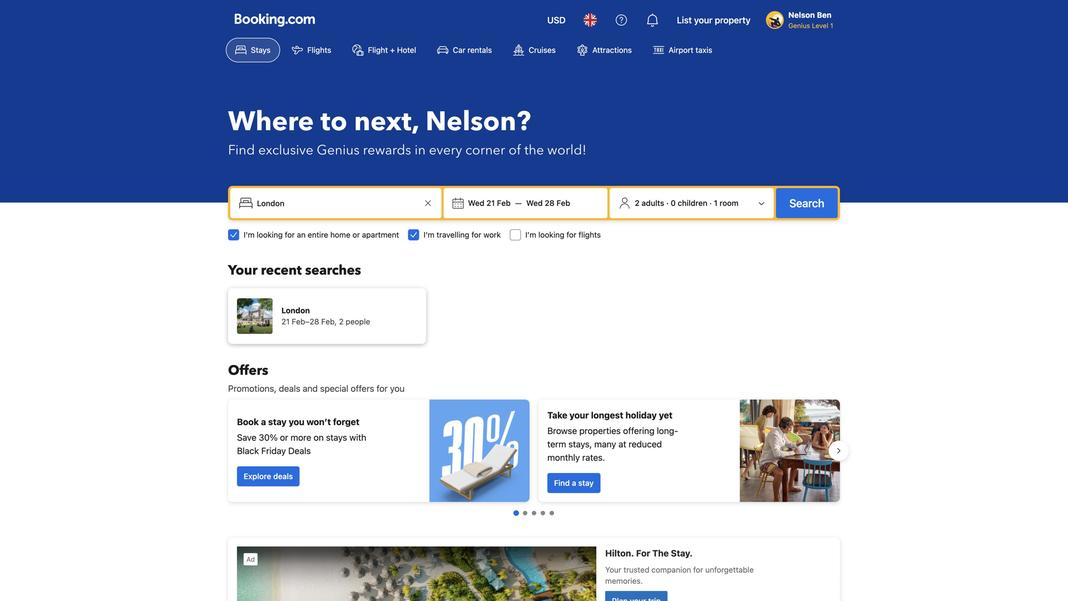 Task type: locate. For each thing, give the bounding box(es) containing it.
or right 30%
[[280, 432, 288, 443]]

2 i'm from the left
[[424, 230, 435, 239]]

genius inside nelson ben genius level 1
[[789, 22, 811, 29]]

your account menu nelson ben genius level 1 element
[[767, 5, 838, 31]]

a inside find a stay link
[[572, 478, 577, 488]]

take
[[548, 410, 568, 421]]

london
[[282, 306, 310, 315]]

a right book
[[261, 417, 266, 427]]

won't
[[307, 417, 331, 427]]

stay down rates.
[[579, 478, 594, 488]]

your right list
[[695, 15, 713, 25]]

looking
[[257, 230, 283, 239], [539, 230, 565, 239]]

more
[[291, 432, 311, 443]]

a inside 'book a stay you won't forget save 30% or more on stays with black friday deals'
[[261, 417, 266, 427]]

search for black friday deals on stays image
[[430, 400, 530, 502]]

i'm up the your on the left of the page
[[244, 230, 255, 239]]

or right home
[[353, 230, 360, 239]]

you up the more
[[289, 417, 305, 427]]

0 horizontal spatial feb
[[497, 198, 511, 208]]

0 vertical spatial or
[[353, 230, 360, 239]]

children
[[678, 198, 708, 208]]

entire
[[308, 230, 328, 239]]

0 vertical spatial deals
[[279, 383, 301, 394]]

1 vertical spatial 2
[[339, 317, 344, 326]]

a down monthly
[[572, 478, 577, 488]]

1 horizontal spatial stay
[[579, 478, 594, 488]]

0 vertical spatial 21
[[487, 198, 495, 208]]

world!
[[548, 141, 587, 159]]

car rentals link
[[428, 38, 502, 62]]

stay up 30%
[[268, 417, 287, 427]]

friday
[[261, 446, 286, 456]]

usd button
[[541, 7, 573, 33]]

airport
[[669, 45, 694, 55]]

1 vertical spatial 1
[[714, 198, 718, 208]]

21 for feb
[[487, 198, 495, 208]]

1 horizontal spatial 21
[[487, 198, 495, 208]]

0 vertical spatial 2
[[635, 198, 640, 208]]

for left an at the top
[[285, 230, 295, 239]]

flights
[[307, 45, 331, 55]]

genius
[[789, 22, 811, 29], [317, 141, 360, 159]]

wed
[[468, 198, 485, 208], [527, 198, 543, 208]]

usd
[[548, 15, 566, 25]]

stay for book
[[268, 417, 287, 427]]

for for flights
[[567, 230, 577, 239]]

i'm for i'm travelling for work
[[424, 230, 435, 239]]

you right 'offers'
[[390, 383, 405, 394]]

booking.com image
[[235, 13, 315, 27]]

1 vertical spatial deals
[[273, 472, 293, 481]]

next,
[[354, 104, 419, 140]]

car
[[453, 45, 466, 55]]

find down the where
[[228, 141, 255, 159]]

your
[[695, 15, 713, 25], [570, 410, 589, 421]]

30%
[[259, 432, 278, 443]]

find a stay
[[554, 478, 594, 488]]

you
[[390, 383, 405, 394], [289, 417, 305, 427]]

flights
[[579, 230, 601, 239]]

corner
[[466, 141, 506, 159]]

1 vertical spatial a
[[572, 478, 577, 488]]

genius down the to
[[317, 141, 360, 159]]

your right take at the right bottom
[[570, 410, 589, 421]]

· right children in the right of the page
[[710, 198, 712, 208]]

offers
[[351, 383, 374, 394]]

0 vertical spatial you
[[390, 383, 405, 394]]

0 horizontal spatial 21
[[282, 317, 290, 326]]

wed up i'm travelling for work
[[468, 198, 485, 208]]

1 vertical spatial genius
[[317, 141, 360, 159]]

1 vertical spatial your
[[570, 410, 589, 421]]

1
[[831, 22, 834, 29], [714, 198, 718, 208]]

0 vertical spatial 1
[[831, 22, 834, 29]]

1 vertical spatial find
[[554, 478, 570, 488]]

1 vertical spatial stay
[[579, 478, 594, 488]]

1 horizontal spatial 2
[[635, 198, 640, 208]]

1 horizontal spatial ·
[[710, 198, 712, 208]]

0 vertical spatial find
[[228, 141, 255, 159]]

0 vertical spatial stay
[[268, 417, 287, 427]]

attractions
[[593, 45, 632, 55]]

0 horizontal spatial find
[[228, 141, 255, 159]]

save
[[237, 432, 257, 443]]

1 horizontal spatial your
[[695, 15, 713, 25]]

0 horizontal spatial genius
[[317, 141, 360, 159]]

for left flights
[[567, 230, 577, 239]]

explore
[[244, 472, 271, 481]]

1 vertical spatial 21
[[282, 317, 290, 326]]

0 horizontal spatial ·
[[667, 198, 669, 208]]

1 horizontal spatial find
[[554, 478, 570, 488]]

Where are you going? field
[[253, 193, 422, 213]]

21 left —
[[487, 198, 495, 208]]

1 horizontal spatial i'm
[[424, 230, 435, 239]]

1 horizontal spatial feb
[[557, 198, 571, 208]]

long-
[[657, 426, 679, 436]]

looking right i'm
[[539, 230, 565, 239]]

wed left 28
[[527, 198, 543, 208]]

and
[[303, 383, 318, 394]]

for left "work"
[[472, 230, 482, 239]]

feb,
[[321, 317, 337, 326]]

0 horizontal spatial or
[[280, 432, 288, 443]]

2 wed from the left
[[527, 198, 543, 208]]

or
[[353, 230, 360, 239], [280, 432, 288, 443]]

1 vertical spatial you
[[289, 417, 305, 427]]

travelling
[[437, 230, 470, 239]]

stay inside 'book a stay you won't forget save 30% or more on stays with black friday deals'
[[268, 417, 287, 427]]

your inside take your longest holiday yet browse properties offering long- term stays, many at reduced monthly rates.
[[570, 410, 589, 421]]

feb right 28
[[557, 198, 571, 208]]

1 i'm from the left
[[244, 230, 255, 239]]

0 horizontal spatial wed
[[468, 198, 485, 208]]

0 horizontal spatial your
[[570, 410, 589, 421]]

· left 0
[[667, 198, 669, 208]]

0 vertical spatial genius
[[789, 22, 811, 29]]

find
[[228, 141, 255, 159], [554, 478, 570, 488]]

deals left and
[[279, 383, 301, 394]]

a for find
[[572, 478, 577, 488]]

explore deals
[[244, 472, 293, 481]]

advertisement region
[[228, 538, 840, 601]]

0 horizontal spatial stay
[[268, 417, 287, 427]]

1 horizontal spatial 1
[[831, 22, 834, 29]]

2
[[635, 198, 640, 208], [339, 317, 344, 326]]

deals right "explore"
[[273, 472, 293, 481]]

work
[[484, 230, 501, 239]]

—
[[515, 198, 522, 208]]

feb left —
[[497, 198, 511, 208]]

i'm left travelling
[[424, 230, 435, 239]]

1 horizontal spatial genius
[[789, 22, 811, 29]]

book a stay you won't forget save 30% or more on stays with black friday deals
[[237, 417, 367, 456]]

1 inside nelson ben genius level 1
[[831, 22, 834, 29]]

forget
[[333, 417, 360, 427]]

0 vertical spatial your
[[695, 15, 713, 25]]

+
[[390, 45, 395, 55]]

looking left an at the top
[[257, 230, 283, 239]]

every
[[429, 141, 462, 159]]

0 horizontal spatial 2
[[339, 317, 344, 326]]

1 vertical spatial or
[[280, 432, 288, 443]]

1 horizontal spatial looking
[[539, 230, 565, 239]]

genius down 'nelson'
[[789, 22, 811, 29]]

2 right feb,
[[339, 317, 344, 326]]

region
[[219, 395, 849, 506]]

level
[[812, 22, 829, 29]]

taxis
[[696, 45, 713, 55]]

london 21 feb–28 feb, 2 people
[[282, 306, 370, 326]]

0 horizontal spatial 1
[[714, 198, 718, 208]]

a for book
[[261, 417, 266, 427]]

you inside offers promotions, deals and special offers for you
[[390, 383, 405, 394]]

1 right level
[[831, 22, 834, 29]]

21 inside london 21 feb–28 feb, 2 people
[[282, 317, 290, 326]]

wed 21 feb button
[[464, 193, 515, 213]]

for for an
[[285, 230, 295, 239]]

deals
[[279, 383, 301, 394], [273, 472, 293, 481]]

reduced
[[629, 439, 662, 449]]

i'm
[[244, 230, 255, 239], [424, 230, 435, 239]]

1 looking from the left
[[257, 230, 283, 239]]

take your longest holiday yet image
[[740, 400, 840, 502]]

0 horizontal spatial i'm
[[244, 230, 255, 239]]

a
[[261, 417, 266, 427], [572, 478, 577, 488]]

0 horizontal spatial you
[[289, 417, 305, 427]]

1 · from the left
[[667, 198, 669, 208]]

2 left adults
[[635, 198, 640, 208]]

1 horizontal spatial you
[[390, 383, 405, 394]]

2 feb from the left
[[557, 198, 571, 208]]

for
[[285, 230, 295, 239], [472, 230, 482, 239], [567, 230, 577, 239], [377, 383, 388, 394]]

hotel
[[397, 45, 416, 55]]

1 horizontal spatial a
[[572, 478, 577, 488]]

0 vertical spatial a
[[261, 417, 266, 427]]

0 horizontal spatial a
[[261, 417, 266, 427]]

2 looking from the left
[[539, 230, 565, 239]]

for inside offers promotions, deals and special offers for you
[[377, 383, 388, 394]]

feb
[[497, 198, 511, 208], [557, 198, 571, 208]]

21 down the london
[[282, 317, 290, 326]]

1 left "room"
[[714, 198, 718, 208]]

1 horizontal spatial wed
[[527, 198, 543, 208]]

progress bar
[[514, 510, 554, 516]]

for right 'offers'
[[377, 383, 388, 394]]

search button
[[776, 188, 838, 218]]

flight + hotel
[[368, 45, 416, 55]]

or inside 'book a stay you won't forget save 30% or more on stays with black friday deals'
[[280, 432, 288, 443]]

you inside 'book a stay you won't forget save 30% or more on stays with black friday deals'
[[289, 417, 305, 427]]

property
[[715, 15, 751, 25]]

0 horizontal spatial looking
[[257, 230, 283, 239]]

find down monthly
[[554, 478, 570, 488]]

feb–28
[[292, 317, 319, 326]]



Task type: vqa. For each thing, say whether or not it's contained in the screenshot.
23 in dropdown button
no



Task type: describe. For each thing, give the bounding box(es) containing it.
progress bar inside the 'offers' main content
[[514, 510, 554, 516]]

search
[[790, 196, 825, 210]]

looking for i'm
[[257, 230, 283, 239]]

in
[[415, 141, 426, 159]]

attractions link
[[568, 38, 642, 62]]

deals inside offers promotions, deals and special offers for you
[[279, 383, 301, 394]]

stays
[[251, 45, 271, 55]]

stays link
[[226, 38, 280, 62]]

black
[[237, 446, 259, 456]]

genius inside where to next, nelson? find exclusive genius rewards in every corner of the world!
[[317, 141, 360, 159]]

properties
[[580, 426, 621, 436]]

looking for i'm
[[539, 230, 565, 239]]

stay for find
[[579, 478, 594, 488]]

region containing take your longest holiday yet
[[219, 395, 849, 506]]

offers promotions, deals and special offers for you
[[228, 362, 405, 394]]

cruises link
[[504, 38, 566, 62]]

exclusive
[[258, 141, 314, 159]]

deals
[[288, 446, 311, 456]]

flight + hotel link
[[343, 38, 426, 62]]

longest
[[591, 410, 624, 421]]

1 feb from the left
[[497, 198, 511, 208]]

the
[[525, 141, 544, 159]]

your for take
[[570, 410, 589, 421]]

find inside where to next, nelson? find exclusive genius rewards in every corner of the world!
[[228, 141, 255, 159]]

yet
[[659, 410, 673, 421]]

flights link
[[282, 38, 341, 62]]

an
[[297, 230, 306, 239]]

1 wed from the left
[[468, 198, 485, 208]]

cruises
[[529, 45, 556, 55]]

rewards
[[363, 141, 411, 159]]

holiday
[[626, 410, 657, 421]]

term
[[548, 439, 566, 449]]

offering
[[623, 426, 655, 436]]

1 inside 'button'
[[714, 198, 718, 208]]

home
[[331, 230, 351, 239]]

your recent searches
[[228, 261, 361, 280]]

list your property link
[[671, 7, 758, 33]]

nelson
[[789, 10, 815, 19]]

to
[[321, 104, 348, 140]]

adults
[[642, 198, 665, 208]]

airport taxis
[[669, 45, 713, 55]]

nelson ben genius level 1
[[789, 10, 834, 29]]

2 inside london 21 feb–28 feb, 2 people
[[339, 317, 344, 326]]

special
[[320, 383, 349, 394]]

offers
[[228, 362, 268, 380]]

of
[[509, 141, 521, 159]]

list your property
[[677, 15, 751, 25]]

rates.
[[583, 452, 605, 463]]

monthly
[[548, 452, 580, 463]]

take your longest holiday yet browse properties offering long- term stays, many at reduced monthly rates.
[[548, 410, 679, 463]]

nelson?
[[426, 104, 531, 140]]

stays
[[326, 432, 347, 443]]

ben
[[817, 10, 832, 19]]

i'm looking for an entire home or apartment
[[244, 230, 399, 239]]

where to next, nelson? find exclusive genius rewards in every corner of the world!
[[228, 104, 587, 159]]

i'm looking for flights
[[526, 230, 601, 239]]

your for list
[[695, 15, 713, 25]]

book
[[237, 417, 259, 427]]

at
[[619, 439, 627, 449]]

28
[[545, 198, 555, 208]]

list
[[677, 15, 692, 25]]

2 adults · 0 children · 1 room
[[635, 198, 739, 208]]

offers main content
[[219, 362, 849, 601]]

2 adults · 0 children · 1 room button
[[615, 193, 770, 214]]

people
[[346, 317, 370, 326]]

many
[[595, 439, 617, 449]]

rentals
[[468, 45, 492, 55]]

2 · from the left
[[710, 198, 712, 208]]

room
[[720, 198, 739, 208]]

2 inside 'button'
[[635, 198, 640, 208]]

wed 21 feb — wed 28 feb
[[468, 198, 571, 208]]

0
[[671, 198, 676, 208]]

apartment
[[362, 230, 399, 239]]

1 horizontal spatial or
[[353, 230, 360, 239]]

airport taxis link
[[644, 38, 722, 62]]

searches
[[305, 261, 361, 280]]

promotions,
[[228, 383, 277, 394]]

i'm for i'm looking for an entire home or apartment
[[244, 230, 255, 239]]

for for work
[[472, 230, 482, 239]]

flight
[[368, 45, 388, 55]]

where
[[228, 104, 314, 140]]

wed 28 feb button
[[522, 193, 575, 213]]

browse
[[548, 426, 577, 436]]

stays,
[[569, 439, 592, 449]]

your
[[228, 261, 258, 280]]

21 for feb–28
[[282, 317, 290, 326]]

on
[[314, 432, 324, 443]]

find inside the 'offers' main content
[[554, 478, 570, 488]]

recent
[[261, 261, 302, 280]]

car rentals
[[453, 45, 492, 55]]



